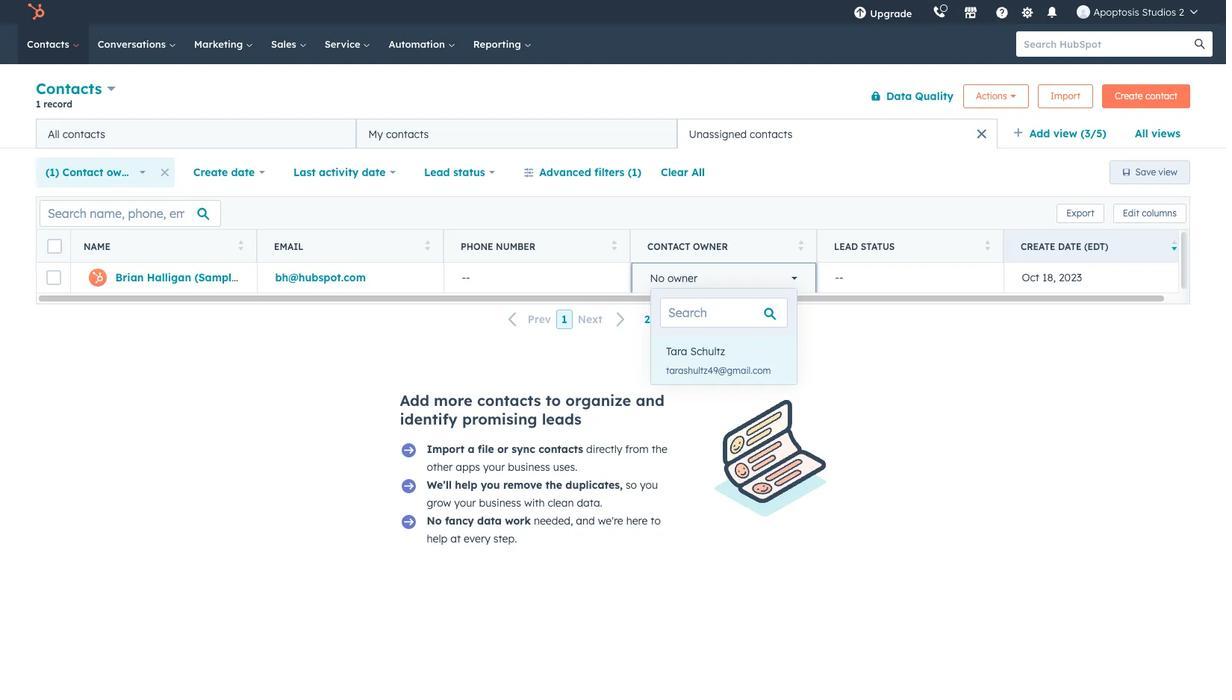 Task type: vqa. For each thing, say whether or not it's contained in the screenshot.
information associated with Conversion information
no



Task type: locate. For each thing, give the bounding box(es) containing it.
0 vertical spatial import
[[1051, 90, 1081, 101]]

add inside add more contacts to organize and identify promising leads
[[400, 391, 429, 410]]

a
[[468, 443, 475, 456]]

email
[[274, 241, 304, 252]]

0 horizontal spatial press to sort. image
[[238, 240, 243, 251]]

contacts up record
[[36, 79, 102, 98]]

2 press to sort. element from the left
[[425, 240, 430, 253]]

0 horizontal spatial --
[[462, 271, 470, 285]]

2 date from the left
[[362, 166, 386, 179]]

lead inside popup button
[[424, 166, 450, 179]]

to right here at the bottom of the page
[[651, 515, 661, 528]]

1 vertical spatial owner
[[693, 241, 728, 252]]

2023
[[1059, 271, 1082, 285]]

contact inside popup button
[[62, 166, 103, 179]]

3 press to sort. image from the left
[[798, 240, 804, 251]]

import up other
[[427, 443, 465, 456]]

2 -- from the left
[[835, 271, 844, 285]]

1 horizontal spatial (1)
[[628, 166, 642, 179]]

(1)
[[46, 166, 59, 179], [628, 166, 642, 179]]

marketplaces button
[[956, 0, 987, 24]]

lead left status
[[834, 241, 858, 252]]

1 horizontal spatial your
[[483, 461, 505, 474]]

quality
[[915, 89, 954, 103]]

menu containing apoptosis studios 2
[[843, 0, 1208, 24]]

2 press to sort. image from the left
[[611, 240, 617, 251]]

halligan
[[147, 271, 191, 285]]

0 horizontal spatial no
[[427, 515, 442, 528]]

all contacts
[[48, 127, 105, 141]]

2 horizontal spatial all
[[1135, 127, 1148, 140]]

0 vertical spatial no
[[650, 272, 665, 285]]

press to sort. image
[[238, 240, 243, 251], [985, 240, 990, 251]]

oct 18, 2023
[[1022, 271, 1082, 285]]

data.
[[577, 497, 603, 510]]

0 horizontal spatial press to sort. image
[[425, 240, 430, 251]]

1 horizontal spatial press to sort. image
[[985, 240, 990, 251]]

0 horizontal spatial all
[[48, 127, 60, 141]]

add inside popup button
[[1030, 127, 1050, 140]]

1 vertical spatial contact
[[648, 241, 690, 252]]

create date button
[[184, 158, 275, 187]]

import inside button
[[1051, 90, 1081, 101]]

contacts up '(1) contact owner'
[[62, 127, 105, 141]]

1 vertical spatial lead
[[834, 241, 858, 252]]

help down apps
[[455, 479, 477, 492]]

1 vertical spatial contacts
[[36, 79, 102, 98]]

we're
[[598, 515, 623, 528]]

all for all views
[[1135, 127, 1148, 140]]

search image
[[1195, 39, 1205, 49]]

1 horizontal spatial to
[[651, 515, 661, 528]]

create left contact
[[1115, 90, 1143, 101]]

status
[[861, 241, 895, 252]]

the right from
[[652, 443, 668, 456]]

1 vertical spatial business
[[479, 497, 521, 510]]

owner inside popup button
[[668, 272, 698, 285]]

uses.
[[553, 461, 578, 474]]

sync
[[512, 443, 535, 456]]

0 horizontal spatial lead
[[424, 166, 450, 179]]

view inside popup button
[[1054, 127, 1078, 140]]

0 horizontal spatial and
[[576, 515, 595, 528]]

1 press to sort. element from the left
[[238, 240, 243, 253]]

1 horizontal spatial all
[[692, 166, 705, 179]]

5 press to sort. element from the left
[[985, 240, 990, 253]]

my
[[368, 127, 383, 141]]

1 horizontal spatial you
[[640, 479, 658, 492]]

0 vertical spatial business
[[508, 461, 550, 474]]

-- button down status
[[817, 263, 1004, 293]]

1 inside button
[[562, 313, 567, 326]]

2 -- button from the left
[[817, 263, 1004, 293]]

1 vertical spatial and
[[576, 515, 595, 528]]

0 vertical spatial your
[[483, 461, 505, 474]]

1 horizontal spatial import
[[1051, 90, 1081, 101]]

1 vertical spatial create
[[193, 166, 228, 179]]

1 for 1 record
[[36, 99, 41, 110]]

upgrade
[[870, 7, 912, 19]]

service link
[[316, 24, 380, 64]]

1
[[36, 99, 41, 110], [562, 313, 567, 326]]

lead status button
[[415, 158, 505, 187]]

calling icon button
[[927, 2, 953, 22]]

1 vertical spatial help
[[427, 532, 448, 546]]

1 vertical spatial your
[[454, 497, 476, 510]]

your inside directly from the other apps your business uses.
[[483, 461, 505, 474]]

contact
[[62, 166, 103, 179], [648, 241, 690, 252]]

contacts for my contacts
[[386, 127, 429, 141]]

1 horizontal spatial press to sort. image
[[611, 240, 617, 251]]

all left views
[[1135, 127, 1148, 140]]

service
[[325, 38, 363, 50]]

the up clean
[[546, 479, 562, 492]]

export
[[1067, 207, 1095, 218]]

0 vertical spatial to
[[546, 391, 561, 410]]

3 - from the left
[[835, 271, 839, 285]]

2 vertical spatial owner
[[668, 272, 698, 285]]

automation link
[[380, 24, 464, 64]]

advanced filters (1) button
[[514, 158, 651, 187]]

business up we'll help you remove the duplicates,
[[508, 461, 550, 474]]

save view button
[[1109, 161, 1190, 184]]

import up add view (3/5) popup button
[[1051, 90, 1081, 101]]

add for add view (3/5)
[[1030, 127, 1050, 140]]

oct
[[1022, 271, 1040, 285]]

press to sort. image left the "phone"
[[425, 240, 430, 251]]

4 - from the left
[[839, 271, 844, 285]]

owner up search name, phone, email addresses, or company search box
[[107, 166, 139, 179]]

edit columns button
[[1113, 204, 1187, 223]]

remove
[[503, 479, 542, 492]]

brian halligan (sample contact)
[[115, 271, 286, 285]]

brian halligan (sample contact) link
[[115, 271, 286, 285]]

all right clear
[[692, 166, 705, 179]]

1 vertical spatial no
[[427, 515, 442, 528]]

you left remove
[[481, 479, 500, 492]]

tara schultz image
[[1077, 5, 1091, 19]]

needed,
[[534, 515, 573, 528]]

-- button
[[444, 263, 630, 293], [817, 263, 1004, 293]]

apoptosis studios 2
[[1094, 6, 1184, 18]]

0 horizontal spatial to
[[546, 391, 561, 410]]

more
[[434, 391, 473, 410]]

(1) down the all contacts
[[46, 166, 59, 179]]

contacts
[[62, 127, 105, 141], [386, 127, 429, 141], [750, 127, 793, 141], [477, 391, 541, 410], [539, 443, 583, 456]]

0 vertical spatial create
[[1115, 90, 1143, 101]]

add down import button
[[1030, 127, 1050, 140]]

0 horizontal spatial create
[[193, 166, 228, 179]]

2 (1) from the left
[[628, 166, 642, 179]]

advanced
[[539, 166, 591, 179]]

1 horizontal spatial create
[[1021, 241, 1056, 252]]

help left at at the bottom left
[[427, 532, 448, 546]]

0 horizontal spatial help
[[427, 532, 448, 546]]

0 horizontal spatial contact
[[62, 166, 103, 179]]

the inside directly from the other apps your business uses.
[[652, 443, 668, 456]]

2 you from the left
[[640, 479, 658, 492]]

0 horizontal spatial you
[[481, 479, 500, 492]]

import a file or sync contacts
[[427, 443, 583, 456]]

0 vertical spatial help
[[455, 479, 477, 492]]

from
[[625, 443, 649, 456]]

create inside button
[[1115, 90, 1143, 101]]

save
[[1136, 167, 1156, 178]]

press to sort. image
[[425, 240, 430, 251], [611, 240, 617, 251], [798, 240, 804, 251]]

(edt)
[[1084, 241, 1109, 252]]

you right so
[[640, 479, 658, 492]]

create contact
[[1115, 90, 1178, 101]]

0 vertical spatial the
[[652, 443, 668, 456]]

your down file at bottom left
[[483, 461, 505, 474]]

-
[[462, 271, 466, 285], [466, 271, 470, 285], [835, 271, 839, 285], [839, 271, 844, 285]]

brian
[[115, 271, 144, 285]]

1 (1) from the left
[[46, 166, 59, 179]]

leads
[[542, 410, 582, 429]]

2 horizontal spatial create
[[1115, 90, 1143, 101]]

no up 25
[[650, 272, 665, 285]]

1 vertical spatial the
[[546, 479, 562, 492]]

bh@hubspot.com link
[[275, 271, 366, 285]]

the
[[652, 443, 668, 456], [546, 479, 562, 492]]

Search name, phone, email addresses, or company search field
[[40, 200, 221, 227]]

no owner
[[650, 272, 698, 285]]

1 horizontal spatial -- button
[[817, 263, 1004, 293]]

0 horizontal spatial your
[[454, 497, 476, 510]]

0 vertical spatial 1
[[36, 99, 41, 110]]

add
[[1030, 127, 1050, 140], [400, 391, 429, 410]]

help inside needed, and we're here to help at every step.
[[427, 532, 448, 546]]

2 vertical spatial create
[[1021, 241, 1056, 252]]

add for add more contacts to organize and identify promising leads
[[400, 391, 429, 410]]

owner
[[107, 166, 139, 179], [693, 241, 728, 252], [668, 272, 698, 285]]

all
[[1135, 127, 1148, 140], [48, 127, 60, 141], [692, 166, 705, 179]]

0 horizontal spatial view
[[1054, 127, 1078, 140]]

create down all contacts button
[[193, 166, 228, 179]]

import button
[[1038, 84, 1093, 108]]

and up from
[[636, 391, 665, 410]]

and
[[636, 391, 665, 410], [576, 515, 595, 528]]

owner down contact owner
[[668, 272, 698, 285]]

all views link
[[1125, 119, 1190, 149]]

clear all button
[[651, 158, 715, 187]]

view left the (3/5)
[[1054, 127, 1078, 140]]

page
[[680, 313, 707, 326]]

0 vertical spatial and
[[636, 391, 665, 410]]

date down all contacts button
[[231, 166, 255, 179]]

no inside popup button
[[650, 272, 665, 285]]

and down data.
[[576, 515, 595, 528]]

press to sort. image for contact
[[798, 240, 804, 251]]

contacts
[[27, 38, 72, 50], [36, 79, 102, 98]]

1 left record
[[36, 99, 41, 110]]

menu
[[843, 0, 1208, 24]]

--
[[462, 271, 470, 285], [835, 271, 844, 285]]

1 horizontal spatial view
[[1159, 167, 1178, 178]]

(1) right filters
[[628, 166, 642, 179]]

(1) inside (1) contact owner popup button
[[46, 166, 59, 179]]

business up data
[[479, 497, 521, 510]]

contact down the all contacts
[[62, 166, 103, 179]]

contacts down hubspot link
[[27, 38, 72, 50]]

lead left "status"
[[424, 166, 450, 179]]

0 horizontal spatial the
[[546, 479, 562, 492]]

1 vertical spatial import
[[427, 443, 465, 456]]

columns
[[1142, 207, 1177, 218]]

press to sort. image down filters
[[611, 240, 617, 251]]

1 horizontal spatial lead
[[834, 241, 858, 252]]

create
[[1115, 90, 1143, 101], [193, 166, 228, 179], [1021, 241, 1056, 252]]

create inside popup button
[[193, 166, 228, 179]]

25 per page button
[[635, 305, 727, 335]]

create left date
[[1021, 241, 1056, 252]]

1 inside contacts banner
[[36, 99, 41, 110]]

view inside 'button'
[[1159, 167, 1178, 178]]

0 vertical spatial add
[[1030, 127, 1050, 140]]

-- button down number
[[444, 263, 630, 293]]

0 vertical spatial contact
[[62, 166, 103, 179]]

1 vertical spatial to
[[651, 515, 661, 528]]

press to sort. element
[[238, 240, 243, 253], [425, 240, 430, 253], [611, 240, 617, 253], [798, 240, 804, 253], [985, 240, 990, 253]]

owner for contact owner
[[693, 241, 728, 252]]

0 vertical spatial contacts
[[27, 38, 72, 50]]

0 horizontal spatial date
[[231, 166, 255, 179]]

press to sort. image left lead status
[[798, 240, 804, 251]]

2 horizontal spatial press to sort. image
[[798, 240, 804, 251]]

contact up the no owner
[[648, 241, 690, 252]]

your up fancy on the bottom left of page
[[454, 497, 476, 510]]

create contact button
[[1102, 84, 1190, 108]]

1 horizontal spatial 1
[[562, 313, 567, 326]]

import for import
[[1051, 90, 1081, 101]]

clean
[[548, 497, 574, 510]]

date right activity
[[362, 166, 386, 179]]

1 horizontal spatial help
[[455, 479, 477, 492]]

1 press to sort. image from the left
[[425, 240, 430, 251]]

to left organize in the bottom of the page
[[546, 391, 561, 410]]

1 horizontal spatial the
[[652, 443, 668, 456]]

all inside all contacts button
[[48, 127, 60, 141]]

you inside "so you grow your business with clean data."
[[640, 479, 658, 492]]

import for import a file or sync contacts
[[427, 443, 465, 456]]

4 press to sort. element from the left
[[798, 240, 804, 253]]

edit columns
[[1123, 207, 1177, 218]]

to inside needed, and we're here to help at every step.
[[651, 515, 661, 528]]

0 vertical spatial owner
[[107, 166, 139, 179]]

no down grow
[[427, 515, 442, 528]]

help
[[455, 479, 477, 492], [427, 532, 448, 546]]

contacts right my
[[386, 127, 429, 141]]

contacts inside add more contacts to organize and identify promising leads
[[477, 391, 541, 410]]

3 press to sort. element from the left
[[611, 240, 617, 253]]

contacts up import a file or sync contacts
[[477, 391, 541, 410]]

1 horizontal spatial --
[[835, 271, 844, 285]]

0 horizontal spatial 1
[[36, 99, 41, 110]]

0 horizontal spatial -- button
[[444, 263, 630, 293]]

1 horizontal spatial date
[[362, 166, 386, 179]]

1 -- from the left
[[462, 271, 470, 285]]

fancy
[[445, 515, 474, 528]]

1 vertical spatial 1
[[562, 313, 567, 326]]

0 horizontal spatial import
[[427, 443, 465, 456]]

(1) contact owner button
[[36, 158, 155, 187]]

organize
[[566, 391, 631, 410]]

1 vertical spatial view
[[1159, 167, 1178, 178]]

all for all contacts
[[48, 127, 60, 141]]

other
[[427, 461, 453, 474]]

1 right prev
[[562, 313, 567, 326]]

all down 1 record
[[48, 127, 60, 141]]

add left more
[[400, 391, 429, 410]]

0 horizontal spatial add
[[400, 391, 429, 410]]

contacts right unassigned at right top
[[750, 127, 793, 141]]

1 horizontal spatial and
[[636, 391, 665, 410]]

owner up no owner popup button
[[693, 241, 728, 252]]

hubspot image
[[27, 3, 45, 21]]

view right save
[[1159, 167, 1178, 178]]

1 vertical spatial add
[[400, 391, 429, 410]]

upgrade image
[[854, 7, 867, 20]]

data
[[886, 89, 912, 103]]

1 horizontal spatial add
[[1030, 127, 1050, 140]]

-- down lead status
[[835, 271, 844, 285]]

-- for 1st "--" button from right
[[835, 271, 844, 285]]

help image
[[996, 7, 1009, 20]]

all inside clear all button
[[692, 166, 705, 179]]

all contacts button
[[36, 119, 356, 149]]

1 horizontal spatial no
[[650, 272, 665, 285]]

0 vertical spatial lead
[[424, 166, 450, 179]]

-- down the "phone"
[[462, 271, 470, 285]]

activity
[[319, 166, 359, 179]]

0 vertical spatial view
[[1054, 127, 1078, 140]]

lead for lead status
[[834, 241, 858, 252]]

menu item
[[923, 0, 926, 24]]

0 horizontal spatial (1)
[[46, 166, 59, 179]]

add view (3/5)
[[1030, 127, 1107, 140]]

press to sort. element for email
[[425, 240, 430, 253]]

date
[[231, 166, 255, 179], [362, 166, 386, 179]]

all inside all views link
[[1135, 127, 1148, 140]]

reporting
[[473, 38, 524, 50]]

press to sort. element for lead status
[[985, 240, 990, 253]]



Task type: describe. For each thing, give the bounding box(es) containing it.
so
[[626, 479, 637, 492]]

duplicates,
[[566, 479, 623, 492]]

tara schultz list box
[[651, 337, 797, 385]]

1 press to sort. image from the left
[[238, 240, 243, 251]]

contacts inside 'popup button'
[[36, 79, 102, 98]]

tarashultz49@gmail.com
[[666, 365, 771, 376]]

descending sort. press to sort ascending. image
[[1171, 240, 1177, 251]]

we'll
[[427, 479, 452, 492]]

notifications button
[[1040, 0, 1065, 24]]

bh@hubspot.com button
[[257, 263, 444, 293]]

data quality
[[886, 89, 954, 103]]

studios
[[1142, 6, 1176, 18]]

and inside needed, and we're here to help at every step.
[[576, 515, 595, 528]]

Search search field
[[660, 298, 788, 328]]

1 date from the left
[[231, 166, 255, 179]]

no for no fancy data work
[[427, 515, 442, 528]]

last
[[294, 166, 316, 179]]

per
[[660, 313, 677, 326]]

Search HubSpot search field
[[1016, 31, 1199, 57]]

status
[[453, 166, 485, 179]]

reporting link
[[464, 24, 540, 64]]

contact owner
[[648, 241, 728, 252]]

data quality button
[[861, 81, 954, 111]]

to inside add more contacts to organize and identify promising leads
[[546, 391, 561, 410]]

view for save
[[1159, 167, 1178, 178]]

contacts banner
[[36, 77, 1190, 119]]

25 per page
[[644, 313, 707, 326]]

last activity date button
[[284, 158, 406, 187]]

help button
[[990, 0, 1015, 24]]

create date
[[193, 166, 255, 179]]

next button
[[573, 310, 635, 330]]

pagination navigation
[[499, 310, 635, 330]]

work
[[505, 515, 531, 528]]

lead status
[[834, 241, 895, 252]]

file
[[478, 443, 494, 456]]

identify
[[400, 410, 458, 429]]

advanced filters (1)
[[539, 166, 642, 179]]

clear
[[661, 166, 689, 179]]

contacts for unassigned contacts
[[750, 127, 793, 141]]

owner for no owner
[[668, 272, 698, 285]]

-- for 2nd "--" button from the right
[[462, 271, 470, 285]]

prev button
[[499, 310, 556, 330]]

(sample
[[194, 271, 238, 285]]

notifications image
[[1046, 7, 1059, 20]]

date
[[1058, 241, 1082, 252]]

views
[[1152, 127, 1181, 140]]

lead for lead status
[[424, 166, 450, 179]]

we'll help you remove the duplicates,
[[427, 479, 623, 492]]

hubspot link
[[18, 3, 56, 21]]

or
[[497, 443, 509, 456]]

press to sort. element for contact owner
[[798, 240, 804, 253]]

(3/5)
[[1081, 127, 1107, 140]]

business inside directly from the other apps your business uses.
[[508, 461, 550, 474]]

descending sort. press to sort ascending. element
[[1171, 240, 1177, 253]]

my contacts
[[368, 127, 429, 141]]

1 horizontal spatial contact
[[648, 241, 690, 252]]

phone
[[461, 241, 493, 252]]

needed, and we're here to help at every step.
[[427, 515, 661, 546]]

contact
[[1146, 90, 1178, 101]]

actions
[[976, 90, 1007, 101]]

no fancy data work
[[427, 515, 531, 528]]

settings link
[[1018, 4, 1037, 20]]

marketing link
[[185, 24, 262, 64]]

1 record
[[36, 99, 73, 110]]

directly from the other apps your business uses.
[[427, 443, 668, 474]]

tara schultz tarashultz49@gmail.com
[[666, 345, 771, 376]]

number
[[496, 241, 536, 252]]

step.
[[493, 532, 517, 546]]

1 -- button from the left
[[444, 263, 630, 293]]

and inside add more contacts to organize and identify promising leads
[[636, 391, 665, 410]]

all views
[[1135, 127, 1181, 140]]

18,
[[1043, 271, 1056, 285]]

promising
[[462, 410, 537, 429]]

1 you from the left
[[481, 479, 500, 492]]

filters
[[594, 166, 625, 179]]

unassigned contacts button
[[677, 119, 998, 149]]

every
[[464, 532, 491, 546]]

1 for 1
[[562, 313, 567, 326]]

1 button
[[556, 310, 573, 329]]

tara schultz button
[[651, 337, 797, 367]]

create for create date
[[193, 166, 228, 179]]

marketplaces image
[[964, 7, 978, 20]]

calling icon image
[[933, 6, 947, 19]]

add view (3/5) button
[[1004, 119, 1125, 149]]

your inside "so you grow your business with clean data."
[[454, 497, 476, 510]]

name
[[84, 241, 110, 252]]

apoptosis studios 2 button
[[1068, 0, 1207, 24]]

grow
[[427, 497, 451, 510]]

schultz
[[690, 345, 725, 358]]

press to sort. image for phone
[[611, 240, 617, 251]]

search button
[[1187, 31, 1213, 57]]

2 press to sort. image from the left
[[985, 240, 990, 251]]

tara
[[666, 345, 687, 358]]

(1) inside advanced filters (1) button
[[628, 166, 642, 179]]

contacts button
[[36, 78, 116, 99]]

sales
[[271, 38, 299, 50]]

view for add
[[1054, 127, 1078, 140]]

unassigned
[[689, 127, 747, 141]]

automation
[[389, 38, 448, 50]]

here
[[626, 515, 648, 528]]

marketing
[[194, 38, 246, 50]]

settings image
[[1021, 6, 1034, 20]]

with
[[524, 497, 545, 510]]

create for create contact
[[1115, 90, 1143, 101]]

owner inside popup button
[[107, 166, 139, 179]]

my contacts button
[[356, 119, 677, 149]]

(1) contact owner
[[46, 166, 139, 179]]

2 - from the left
[[466, 271, 470, 285]]

press to sort. element for phone number
[[611, 240, 617, 253]]

directly
[[586, 443, 622, 456]]

create for create date (edt)
[[1021, 241, 1056, 252]]

at
[[450, 532, 461, 546]]

last activity date
[[294, 166, 386, 179]]

contacts for all contacts
[[62, 127, 105, 141]]

record
[[43, 99, 73, 110]]

business inside "so you grow your business with clean data."
[[479, 497, 521, 510]]

1 - from the left
[[462, 271, 466, 285]]

contacts up uses.
[[539, 443, 583, 456]]

no for no owner
[[650, 272, 665, 285]]

next
[[578, 313, 603, 326]]

conversations
[[98, 38, 169, 50]]



